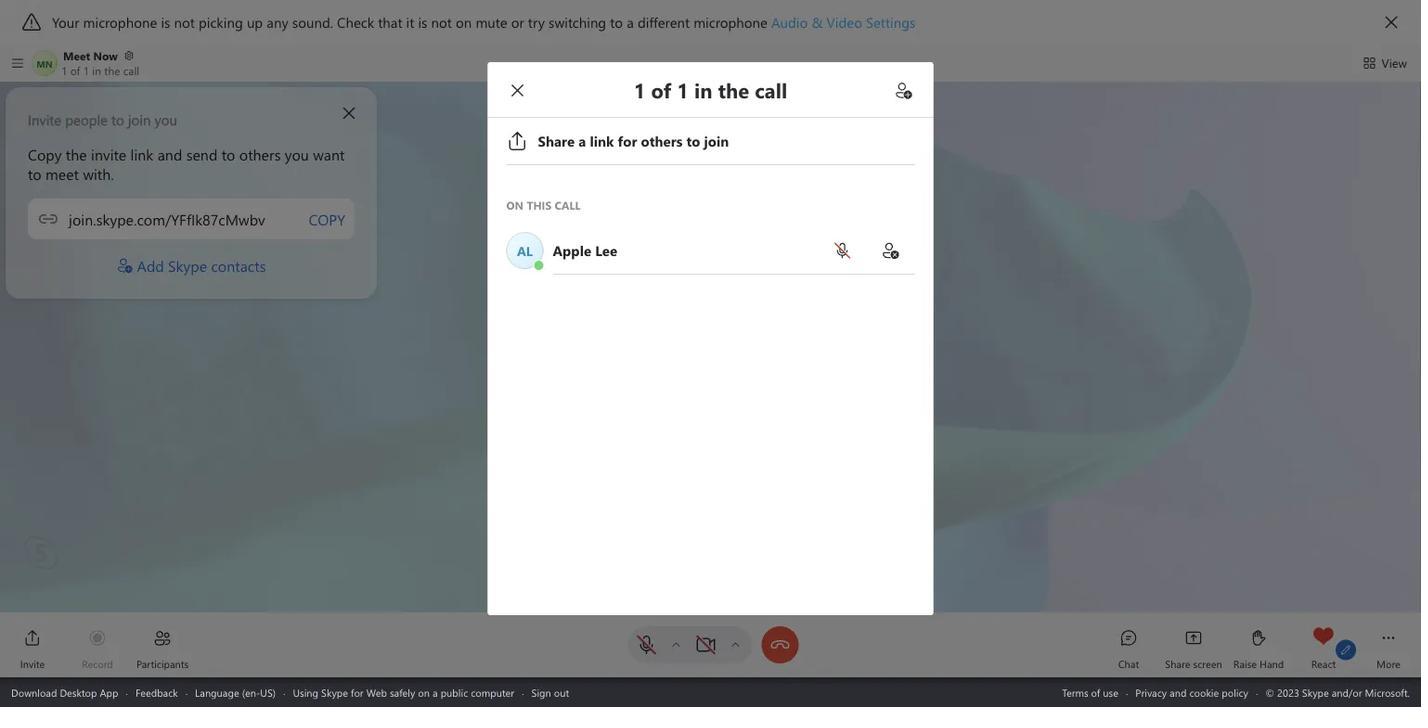 Task type: locate. For each thing, give the bounding box(es) containing it.
cookie
[[1190, 686, 1220, 700]]

web
[[367, 686, 387, 700]]

language (en-us)
[[195, 686, 276, 700]]

public
[[441, 686, 468, 700]]

using skype for web safely on a public computer link
[[293, 686, 515, 700]]

for
[[351, 686, 364, 700]]

(en-
[[242, 686, 260, 700]]

sign
[[532, 686, 551, 700]]

privacy
[[1136, 686, 1167, 700]]

using skype for web safely on a public computer
[[293, 686, 515, 700]]

download
[[11, 686, 57, 700]]

computer
[[471, 686, 515, 700]]



Task type: describe. For each thing, give the bounding box(es) containing it.
sign out
[[532, 686, 569, 700]]

out
[[554, 686, 569, 700]]

safely
[[390, 686, 415, 700]]

policy
[[1222, 686, 1249, 700]]

skype
[[321, 686, 348, 700]]

privacy and cookie policy
[[1136, 686, 1249, 700]]

feedback link
[[135, 686, 178, 700]]

language (en-us) link
[[195, 686, 276, 700]]

using
[[293, 686, 319, 700]]

and
[[1170, 686, 1187, 700]]

terms of use
[[1063, 686, 1119, 700]]

desktop
[[60, 686, 97, 700]]

use
[[1104, 686, 1119, 700]]

a
[[433, 686, 438, 700]]

privacy and cookie policy link
[[1136, 686, 1249, 700]]

sign out link
[[532, 686, 569, 700]]

feedback
[[135, 686, 178, 700]]

download desktop app link
[[11, 686, 118, 700]]

terms
[[1063, 686, 1089, 700]]

language
[[195, 686, 239, 700]]

download desktop app
[[11, 686, 118, 700]]

on
[[418, 686, 430, 700]]

app
[[100, 686, 118, 700]]

of
[[1092, 686, 1101, 700]]

terms of use link
[[1063, 686, 1119, 700]]

us)
[[260, 686, 276, 700]]



Task type: vqa. For each thing, say whether or not it's contained in the screenshot.
Out for lunch BUTTON
no



